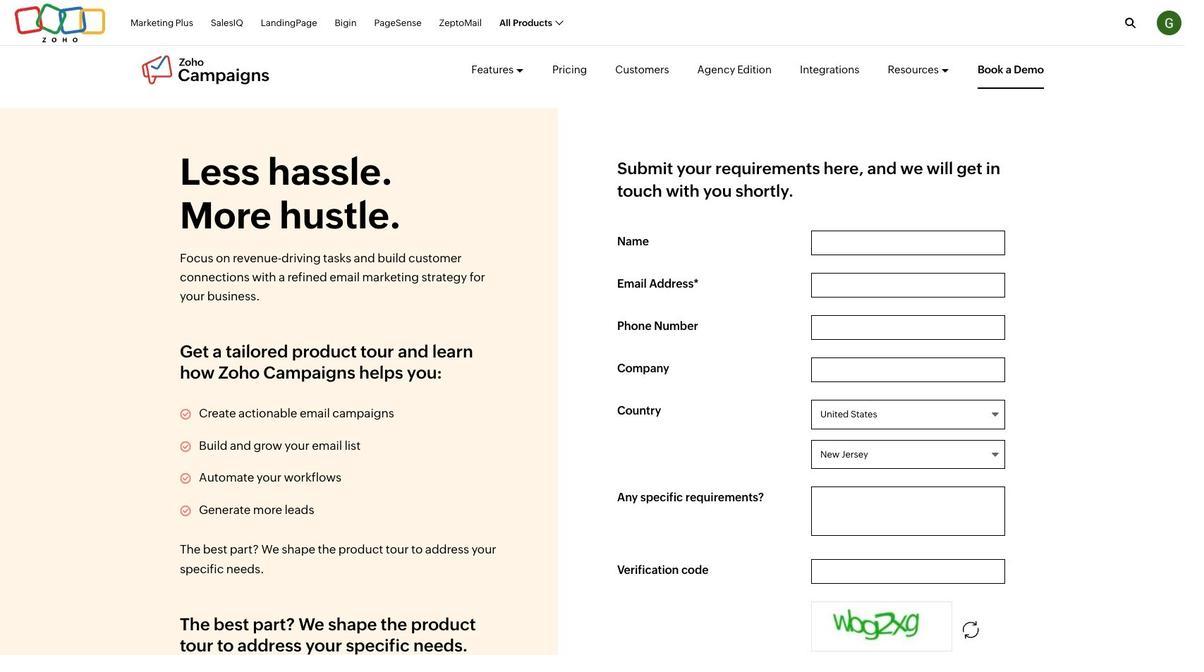 Task type: vqa. For each thing, say whether or not it's contained in the screenshot.
text field
yes



Task type: locate. For each thing, give the bounding box(es) containing it.
None text field
[[812, 358, 1006, 383], [812, 560, 1006, 584], [812, 358, 1006, 383], [812, 560, 1006, 584]]

zoho campaigns logo image
[[141, 54, 270, 85]]

None text field
[[812, 231, 1006, 256], [812, 273, 1006, 298], [812, 316, 1006, 341], [812, 487, 1006, 537], [812, 231, 1006, 256], [812, 273, 1006, 298], [812, 316, 1006, 341], [812, 487, 1006, 537]]

gary orlando image
[[1158, 11, 1182, 35]]



